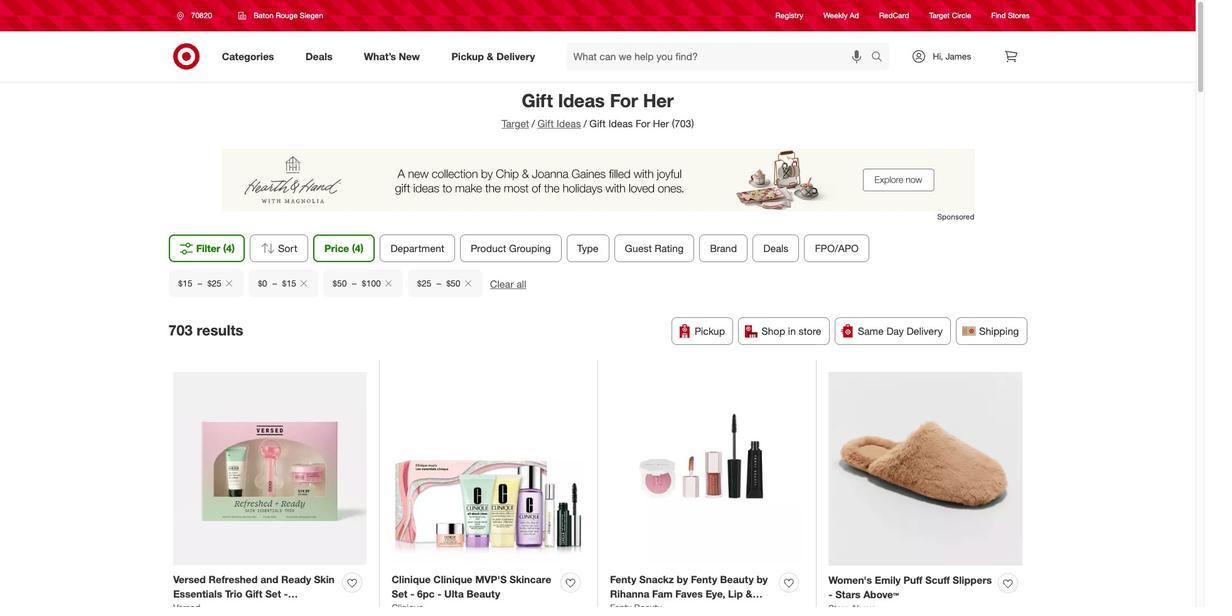 Task type: vqa. For each thing, say whether or not it's contained in the screenshot.
Fenty
yes



Task type: locate. For each thing, give the bounding box(es) containing it.
- left the "stars"
[[829, 589, 833, 601]]

1 vertical spatial for
[[636, 117, 650, 130]]

$25 down department button
[[417, 278, 431, 289]]

1 horizontal spatial fenty
[[691, 574, 717, 586]]

pickup for pickup & delivery
[[451, 50, 484, 63]]

$15 inside "button"
[[282, 278, 296, 289]]

deals
[[306, 50, 333, 63], [763, 242, 789, 255]]

fenty snackz by fenty beauty by rihanna fam faves eye, lip & highlighter set - 3.542oz/3pc link
[[610, 573, 774, 608]]

clinique clinique mvp's skincare set - 6pc - ulta beauty link
[[392, 573, 556, 602]]

target circle link
[[929, 10, 971, 21]]

1 horizontal spatial $25
[[417, 278, 431, 289]]

clinique up 6pc
[[392, 574, 431, 586]]

(4) for price (4)
[[352, 242, 364, 255]]

2 $25 from the left
[[417, 278, 431, 289]]

1 horizontal spatial deals
[[763, 242, 789, 255]]

trio
[[225, 588, 243, 601]]

0 horizontal spatial $15
[[178, 278, 192, 289]]

70820
[[191, 11, 212, 20]]

search button
[[866, 43, 896, 73]]

2 clinique from the left
[[433, 574, 473, 586]]

clear all button
[[490, 277, 526, 292]]

find
[[992, 11, 1006, 20]]

0 vertical spatial her
[[643, 89, 674, 112]]

set down fam
[[665, 602, 681, 608]]

shipping button
[[956, 318, 1027, 345]]

1 horizontal spatial /
[[584, 117, 587, 130]]

&
[[487, 50, 494, 63], [746, 588, 753, 601]]

- down faves
[[684, 602, 688, 608]]

6pc
[[417, 588, 435, 601]]

0 vertical spatial &
[[487, 50, 494, 63]]

1 horizontal spatial clinique
[[433, 574, 473, 586]]

1 $25 from the left
[[207, 278, 221, 289]]

gift ideas for her target / gift ideas / gift ideas for her (703)
[[502, 89, 694, 130]]

clinique
[[392, 574, 431, 586], [433, 574, 473, 586]]

gift
[[522, 89, 553, 112], [538, 117, 554, 130], [589, 117, 606, 130], [245, 588, 263, 601]]

in
[[788, 325, 796, 338]]

registry
[[776, 11, 803, 20]]

0 horizontal spatial /
[[532, 117, 535, 130]]

mvp's
[[475, 574, 507, 586]]

for
[[610, 89, 638, 112], [636, 117, 650, 130]]

beauty inside clinique clinique mvp's skincare set - 6pc - ulta beauty
[[467, 588, 500, 601]]

hi, james
[[933, 51, 971, 62]]

filter (4)
[[196, 242, 235, 255]]

1 horizontal spatial target
[[929, 11, 950, 20]]

women's emily puff scuff slippers - stars above™ image
[[829, 373, 1023, 566], [829, 373, 1023, 566]]

versed refreshed and ready skin essentials trio gift set - 1.3oz/3pc link
[[173, 573, 337, 608]]

0 horizontal spatial clinique
[[392, 574, 431, 586]]

what's new link
[[353, 43, 436, 70]]

ideas
[[558, 89, 605, 112], [557, 117, 581, 130], [608, 117, 633, 130]]

1 horizontal spatial pickup
[[695, 325, 725, 338]]

1 vertical spatial delivery
[[907, 325, 943, 338]]

0 vertical spatial pickup
[[451, 50, 484, 63]]

1 vertical spatial pickup
[[695, 325, 725, 338]]

1 horizontal spatial by
[[757, 574, 768, 586]]

$25 inside "button"
[[417, 278, 431, 289]]

0 horizontal spatial fenty
[[610, 574, 637, 586]]

type
[[577, 242, 599, 255]]

$50 left $100
[[332, 278, 347, 289]]

refreshed
[[209, 574, 258, 586]]

0 horizontal spatial pickup
[[451, 50, 484, 63]]

(4) right "price"
[[352, 242, 364, 255]]

pickup & delivery link
[[441, 43, 551, 70]]

0 horizontal spatial target
[[502, 117, 529, 130]]

clinique clinique mvp's skincare set - 6pc - ulta beauty image
[[392, 373, 585, 566], [392, 373, 585, 566]]

1 (4) from the left
[[223, 242, 235, 255]]

fenty up "eye,"
[[691, 574, 717, 586]]

- down ready
[[284, 588, 288, 601]]

1 vertical spatial target
[[502, 117, 529, 130]]

0 horizontal spatial $25
[[207, 278, 221, 289]]

her up (703)
[[643, 89, 674, 112]]

weekly ad link
[[824, 10, 859, 21]]

0 horizontal spatial by
[[677, 574, 688, 586]]

new
[[399, 50, 420, 63]]

$50
[[332, 278, 347, 289], [446, 278, 460, 289]]

- inside versed refreshed and ready skin essentials trio gift set - 1.3oz/3pc
[[284, 588, 288, 601]]

rating
[[655, 242, 684, 255]]

filter (4) button
[[169, 235, 245, 262]]

target
[[929, 11, 950, 20], [502, 117, 529, 130]]

0 vertical spatial beauty
[[720, 574, 754, 586]]

1 horizontal spatial delivery
[[907, 325, 943, 338]]

0 horizontal spatial deals
[[306, 50, 333, 63]]

beauty up lip
[[720, 574, 754, 586]]

1 vertical spatial &
[[746, 588, 753, 601]]

$50 inside button
[[332, 278, 347, 289]]

ad
[[850, 11, 859, 20]]

2 (4) from the left
[[352, 242, 364, 255]]

2 $15 from the left
[[282, 278, 296, 289]]

deals inside deals link
[[306, 50, 333, 63]]

/ right gift ideas link
[[584, 117, 587, 130]]

product
[[471, 242, 506, 255]]

1 by from the left
[[677, 574, 688, 586]]

beauty
[[720, 574, 754, 586], [467, 588, 500, 601]]

rihanna
[[610, 588, 649, 601]]

weekly
[[824, 11, 848, 20]]

$25
[[207, 278, 221, 289], [417, 278, 431, 289]]

$0  –  $15 button
[[248, 270, 318, 298]]

1 $15 from the left
[[178, 278, 192, 289]]

same day delivery
[[858, 325, 943, 338]]

set left 6pc
[[392, 588, 407, 601]]

target inside 'link'
[[929, 11, 950, 20]]

1 horizontal spatial $50
[[446, 278, 460, 289]]

0 horizontal spatial delivery
[[496, 50, 535, 63]]

set inside versed refreshed and ready skin essentials trio gift set - 1.3oz/3pc
[[265, 588, 281, 601]]

set down "and"
[[265, 588, 281, 601]]

0 vertical spatial target
[[929, 11, 950, 20]]

$25 down filter (4)
[[207, 278, 221, 289]]

snackz
[[639, 574, 674, 586]]

1 vertical spatial deals
[[763, 242, 789, 255]]

clinique clinique mvp's skincare set - 6pc - ulta beauty
[[392, 574, 551, 601]]

What can we help you find? suggestions appear below search field
[[566, 43, 875, 70]]

(4) inside button
[[223, 242, 235, 255]]

/ right the target link
[[532, 117, 535, 130]]

department button
[[380, 235, 455, 262]]

her left (703)
[[653, 117, 669, 130]]

& inside fenty snackz by fenty beauty by rihanna fam faves eye, lip & highlighter set - 3.542oz/3pc
[[746, 588, 753, 601]]

target inside gift ideas for her target / gift ideas / gift ideas for her (703)
[[502, 117, 529, 130]]

baton
[[254, 11, 274, 20]]

her
[[643, 89, 674, 112], [653, 117, 669, 130]]

0 vertical spatial for
[[610, 89, 638, 112]]

1 / from the left
[[532, 117, 535, 130]]

(4) for filter (4)
[[223, 242, 235, 255]]

0 horizontal spatial set
[[265, 588, 281, 601]]

set inside fenty snackz by fenty beauty by rihanna fam faves eye, lip & highlighter set - 3.542oz/3pc
[[665, 602, 681, 608]]

2 horizontal spatial set
[[665, 602, 681, 608]]

0 vertical spatial delivery
[[496, 50, 535, 63]]

$25  –  $50 button
[[408, 270, 482, 298]]

1 horizontal spatial beauty
[[720, 574, 754, 586]]

price
[[324, 242, 349, 255]]

$15 right $0
[[282, 278, 296, 289]]

clinique up ulta
[[433, 574, 473, 586]]

guest
[[625, 242, 652, 255]]

2 $50 from the left
[[446, 278, 460, 289]]

1 horizontal spatial (4)
[[352, 242, 364, 255]]

2 by from the left
[[757, 574, 768, 586]]

deals down the siegen
[[306, 50, 333, 63]]

fenty up rihanna
[[610, 574, 637, 586]]

1 horizontal spatial set
[[392, 588, 407, 601]]

1 $50 from the left
[[332, 278, 347, 289]]

pickup inside button
[[695, 325, 725, 338]]

deals inside deals button
[[763, 242, 789, 255]]

lip
[[728, 588, 743, 601]]

find stores link
[[992, 10, 1030, 21]]

0 horizontal spatial beauty
[[467, 588, 500, 601]]

(4)
[[223, 242, 235, 255], [352, 242, 364, 255]]

fenty snackz by fenty beauty by rihanna fam faves eye, lip & highlighter set - 3.542oz/3pc - ulta beauty image
[[610, 373, 803, 566], [610, 373, 803, 566]]

sort button
[[250, 235, 308, 262]]

- inside women's emily puff scuff slippers - stars above™
[[829, 589, 833, 601]]

stars
[[835, 589, 861, 601]]

deals for deals button
[[763, 242, 789, 255]]

delivery inside button
[[907, 325, 943, 338]]

1 horizontal spatial &
[[746, 588, 753, 601]]

$15 down filter (4) button
[[178, 278, 192, 289]]

/
[[532, 117, 535, 130], [584, 117, 587, 130]]

highlighter
[[610, 602, 663, 608]]

gift right trio
[[245, 588, 263, 601]]

shop in store button
[[738, 318, 830, 345]]

price (4)
[[324, 242, 364, 255]]

- left 6pc
[[410, 588, 414, 601]]

deals right brand button
[[763, 242, 789, 255]]

$100
[[362, 278, 381, 289]]

0 vertical spatial deals
[[306, 50, 333, 63]]

1 horizontal spatial $15
[[282, 278, 296, 289]]

$15  –  $25 button
[[169, 270, 243, 298]]

beauty down mvp's
[[467, 588, 500, 601]]

faves
[[675, 588, 703, 601]]

ideas up "advertisement" region
[[608, 117, 633, 130]]

brand
[[710, 242, 737, 255]]

0 horizontal spatial (4)
[[223, 242, 235, 255]]

0 horizontal spatial &
[[487, 50, 494, 63]]

(4) right the 'filter'
[[223, 242, 235, 255]]

0 horizontal spatial $50
[[332, 278, 347, 289]]

gift inside versed refreshed and ready skin essentials trio gift set - 1.3oz/3pc
[[245, 588, 263, 601]]

1 vertical spatial beauty
[[467, 588, 500, 601]]

versed refreshed and ready skin essentials trio gift set - 1.3oz/3pc image
[[173, 373, 367, 566], [173, 373, 367, 566]]

target left circle
[[929, 11, 950, 20]]

703
[[169, 321, 193, 339]]

advertisement region
[[221, 149, 974, 211]]

guest rating
[[625, 242, 684, 255]]

target left gift ideas link
[[502, 117, 529, 130]]

$50 left clear
[[446, 278, 460, 289]]



Task type: describe. For each thing, give the bounding box(es) containing it.
skin
[[314, 574, 335, 586]]

grouping
[[509, 242, 551, 255]]

weekly ad
[[824, 11, 859, 20]]

1.3oz/3pc
[[173, 602, 220, 608]]

same
[[858, 325, 884, 338]]

what's
[[364, 50, 396, 63]]

circle
[[952, 11, 971, 20]]

james
[[946, 51, 971, 62]]

type button
[[567, 235, 609, 262]]

search
[[866, 51, 896, 64]]

$0
[[258, 278, 267, 289]]

2 fenty from the left
[[691, 574, 717, 586]]

fpo/apo button
[[804, 235, 870, 262]]

70820 button
[[169, 4, 225, 27]]

shop in store
[[762, 325, 821, 338]]

target link
[[502, 117, 529, 130]]

$15 inside button
[[178, 278, 192, 289]]

sort
[[278, 242, 297, 255]]

shipping
[[979, 325, 1019, 338]]

product grouping button
[[460, 235, 562, 262]]

product grouping
[[471, 242, 551, 255]]

sponsored
[[937, 212, 974, 221]]

clear all
[[490, 278, 526, 291]]

shop
[[762, 325, 785, 338]]

$50 inside "button"
[[446, 278, 460, 289]]

baton rouge siegen button
[[230, 4, 331, 27]]

results
[[197, 321, 243, 339]]

department
[[391, 242, 444, 255]]

beauty inside fenty snackz by fenty beauty by rihanna fam faves eye, lip & highlighter set - 3.542oz/3pc
[[720, 574, 754, 586]]

ideas right the target link
[[557, 117, 581, 130]]

store
[[799, 325, 821, 338]]

ideas up gift ideas link
[[558, 89, 605, 112]]

redcard
[[879, 11, 909, 20]]

emily
[[875, 574, 901, 587]]

scuff
[[925, 574, 950, 587]]

delivery for pickup & delivery
[[496, 50, 535, 63]]

1 clinique from the left
[[392, 574, 431, 586]]

ready
[[281, 574, 311, 586]]

$25 inside button
[[207, 278, 221, 289]]

pickup button
[[672, 318, 733, 345]]

fam
[[652, 588, 673, 601]]

and
[[260, 574, 278, 586]]

delivery for same day delivery
[[907, 325, 943, 338]]

categories link
[[211, 43, 290, 70]]

baton rouge siegen
[[254, 11, 323, 20]]

deals for deals link
[[306, 50, 333, 63]]

hi,
[[933, 51, 943, 62]]

categories
[[222, 50, 274, 63]]

- right 6pc
[[437, 588, 442, 601]]

set inside clinique clinique mvp's skincare set - 6pc - ulta beauty
[[392, 588, 407, 601]]

- inside fenty snackz by fenty beauty by rihanna fam faves eye, lip & highlighter set - 3.542oz/3pc
[[684, 602, 688, 608]]

all
[[516, 278, 526, 291]]

registry link
[[776, 10, 803, 21]]

redcard link
[[879, 10, 909, 21]]

$15  –  $25
[[178, 278, 221, 289]]

$25  –  $50
[[417, 278, 460, 289]]

essentials
[[173, 588, 222, 601]]

$0  –  $15
[[258, 278, 296, 289]]

puff
[[904, 574, 923, 587]]

versed refreshed and ready skin essentials trio gift set - 1.3oz/3pc
[[173, 574, 335, 608]]

gift up gift ideas link
[[522, 89, 553, 112]]

brand button
[[699, 235, 748, 262]]

pickup for pickup
[[695, 325, 725, 338]]

women's emily puff scuff slippers - stars above™ link
[[829, 574, 993, 602]]

versed
[[173, 574, 206, 586]]

clear
[[490, 278, 513, 291]]

fpo/apo
[[815, 242, 859, 255]]

1 fenty from the left
[[610, 574, 637, 586]]

gift right gift ideas link
[[589, 117, 606, 130]]

stores
[[1008, 11, 1030, 20]]

703 results
[[169, 321, 243, 339]]

(703)
[[672, 117, 694, 130]]

skincare
[[510, 574, 551, 586]]

deals link
[[295, 43, 348, 70]]

women's emily puff scuff slippers - stars above™
[[829, 574, 992, 601]]

guest rating button
[[614, 235, 694, 262]]

fenty snackz by fenty beauty by rihanna fam faves eye, lip & highlighter set - 3.542oz/3pc
[[610, 574, 768, 608]]

1 vertical spatial her
[[653, 117, 669, 130]]

deals button
[[753, 235, 799, 262]]

2 / from the left
[[584, 117, 587, 130]]

same day delivery button
[[835, 318, 951, 345]]

$50  –  $100 button
[[323, 270, 403, 298]]

eye,
[[706, 588, 725, 601]]

women's
[[829, 574, 872, 587]]

siegen
[[300, 11, 323, 20]]

above™
[[863, 589, 899, 601]]

find stores
[[992, 11, 1030, 20]]

gift right the target link
[[538, 117, 554, 130]]



